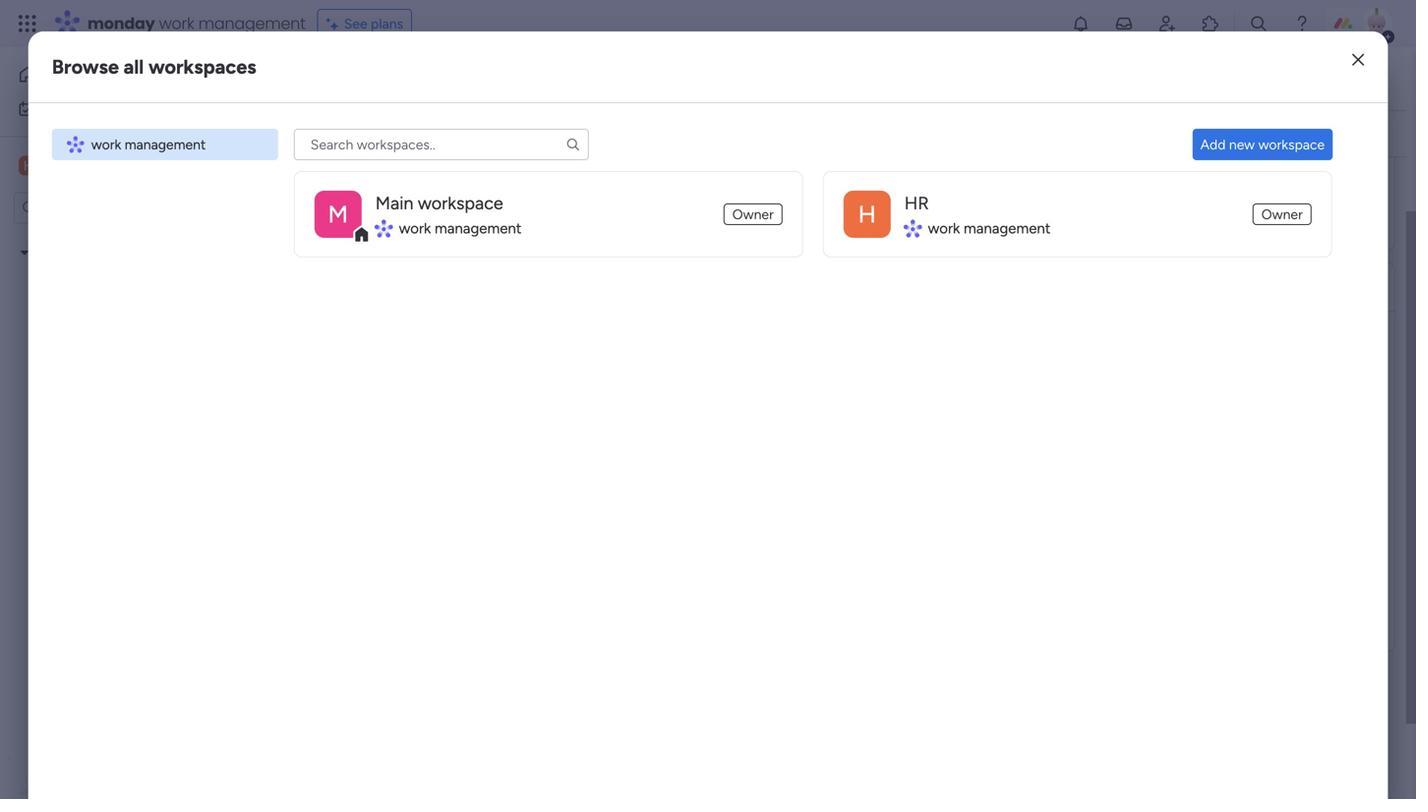 Task type: describe. For each thing, give the bounding box(es) containing it.
add for add widget
[[320, 125, 345, 142]]

workspace image containing h
[[19, 155, 38, 177]]

lottie animation image
[[0, 601, 251, 800]]

0 horizontal spatial workspace
[[418, 193, 503, 214]]

directory dashboard , main dashboard element
[[0, 303, 251, 336]]

browse
[[52, 55, 119, 79]]

100.0%
[[1327, 112, 1373, 129]]

new
[[1229, 136, 1255, 153]]

workspace image containing m
[[315, 191, 362, 238]]

board
[[522, 125, 558, 142]]

banner containing add widget
[[261, 47, 1407, 157]]

browse all workspaces
[[52, 55, 256, 79]]

lottie animation element
[[0, 601, 251, 800]]

widget
[[348, 125, 391, 142]]

work management for m
[[399, 220, 522, 237]]

main
[[376, 193, 414, 214]]

h inside workspace selection element
[[23, 157, 34, 174]]

work down main
[[399, 220, 431, 237]]

my
[[43, 100, 62, 117]]

workspace selection element
[[19, 154, 70, 178]]

search image
[[565, 137, 581, 152]]

add new workspace button
[[1193, 129, 1333, 160]]

home button
[[12, 59, 211, 90]]

hr inside workspace selection element
[[45, 156, 67, 175]]

add for add new workspace
[[1201, 136, 1226, 153]]

work management for h
[[928, 220, 1051, 237]]

work up the browse all workspaces on the top of the page
[[159, 12, 194, 34]]

m
[[328, 200, 348, 229]]

main workspace
[[376, 193, 503, 214]]

see plans
[[344, 15, 403, 32]]

Search for a workspace search field
[[294, 129, 589, 160]]

all
[[124, 55, 144, 79]]

1
[[443, 125, 449, 142]]

work right workspace icon
[[928, 220, 960, 237]]

:
[[1321, 112, 1324, 129]]

workspaces
[[148, 55, 256, 79]]

home
[[45, 66, 83, 83]]

workspace image
[[844, 191, 891, 238]]

add widget
[[320, 125, 391, 142]]



Task type: locate. For each thing, give the bounding box(es) containing it.
active
[[1282, 112, 1321, 129]]

work inside button
[[66, 100, 96, 117]]

row group containing m
[[294, 171, 1333, 277]]

1 horizontal spatial add
[[1201, 136, 1226, 153]]

1 horizontal spatial owner
[[1262, 206, 1303, 223]]

option
[[0, 235, 251, 239]]

0 vertical spatial workspace image
[[19, 155, 38, 177]]

0 vertical spatial h
[[23, 157, 34, 174]]

notifications image
[[1071, 14, 1091, 33]]

connected
[[453, 125, 519, 142]]

management
[[198, 12, 306, 34], [125, 136, 206, 153], [435, 220, 522, 237], [964, 220, 1051, 237]]

workspace inside button
[[1259, 136, 1325, 153]]

workspace image
[[19, 155, 38, 177], [315, 191, 362, 238]]

1 connected board button
[[407, 118, 567, 150]]

workspace image left main
[[315, 191, 362, 238]]

add left new
[[1201, 136, 1226, 153]]

banner
[[261, 47, 1407, 157]]

workspace
[[1259, 136, 1325, 153], [418, 193, 503, 214]]

1 horizontal spatial h
[[859, 200, 876, 229]]

add widget button
[[284, 118, 399, 150]]

h inside workspace icon
[[859, 200, 876, 229]]

hr
[[45, 156, 67, 175], [905, 193, 929, 214]]

work right my
[[66, 100, 96, 117]]

row group
[[294, 171, 1333, 277]]

inbox image
[[1115, 14, 1134, 33]]

apps image
[[1201, 14, 1221, 33]]

2 horizontal spatial work management
[[928, 220, 1051, 237]]

search everything image
[[1249, 14, 1269, 33]]

1 horizontal spatial hr
[[905, 193, 929, 214]]

hr inside row group
[[905, 193, 929, 214]]

2 owner from the left
[[1262, 206, 1303, 223]]

1 horizontal spatial workspace
[[1259, 136, 1325, 153]]

0 horizontal spatial h
[[23, 157, 34, 174]]

see plans button
[[317, 9, 412, 38]]

None search field
[[294, 129, 589, 160]]

close image
[[1353, 53, 1365, 67]]

0 horizontal spatial add
[[320, 125, 345, 142]]

add inside add new workspace button
[[1201, 136, 1226, 153]]

help image
[[1293, 14, 1312, 33]]

owner
[[733, 206, 774, 223], [1262, 206, 1303, 223]]

1 vertical spatial h
[[859, 200, 876, 229]]

workspace image up caret down image
[[19, 155, 38, 177]]

workspace down search for a workspace search box
[[418, 193, 503, 214]]

ruby anderson image
[[1361, 8, 1393, 39]]

1 owner from the left
[[733, 206, 774, 223]]

1 connected board
[[443, 125, 558, 142]]

1 horizontal spatial workspace image
[[315, 191, 362, 238]]

add
[[320, 125, 345, 142], [1201, 136, 1226, 153]]

owner for h
[[1262, 206, 1303, 223]]

add left widget
[[320, 125, 345, 142]]

None search field
[[587, 118, 766, 150]]

plans
[[371, 15, 403, 32]]

invite members image
[[1158, 14, 1177, 33]]

owner for m
[[733, 206, 774, 223]]

hr right workspace icon
[[905, 193, 929, 214]]

hr down my
[[45, 156, 67, 175]]

add inside add widget popup button
[[320, 125, 345, 142]]

work management inside "list box"
[[91, 136, 206, 153]]

management inside "list box"
[[125, 136, 206, 153]]

0 horizontal spatial work management
[[91, 136, 206, 153]]

work down my work button
[[91, 136, 121, 153]]

h
[[23, 157, 34, 174], [859, 200, 876, 229]]

my work button
[[12, 93, 211, 124]]

add new workspace
[[1201, 136, 1325, 153]]

employee directory, main board element
[[0, 270, 251, 303]]

select product image
[[18, 14, 37, 33]]

workspace down 'active'
[[1259, 136, 1325, 153]]

work management list box
[[52, 129, 278, 160]]

1 vertical spatial hr
[[905, 193, 929, 214]]

0 horizontal spatial owner
[[733, 206, 774, 223]]

monday
[[88, 12, 155, 34]]

1 horizontal spatial work management
[[399, 220, 522, 237]]

work management
[[91, 136, 206, 153], [399, 220, 522, 237], [928, 220, 1051, 237]]

1 vertical spatial workspace
[[418, 193, 503, 214]]

0 horizontal spatial hr
[[45, 156, 67, 175]]

0 vertical spatial hr
[[45, 156, 67, 175]]

active : 100.0%
[[1282, 112, 1373, 129]]

0 vertical spatial workspace
[[1259, 136, 1325, 153]]

my work
[[43, 100, 96, 117]]

monday work management
[[88, 12, 306, 34]]

1 vertical spatial workspace image
[[315, 191, 362, 238]]

list box
[[0, 232, 251, 602]]

Filter dashboard by text search field
[[587, 118, 766, 150]]

see
[[344, 15, 368, 32]]

work inside "list box"
[[91, 136, 121, 153]]

0 horizontal spatial workspace image
[[19, 155, 38, 177]]

work
[[159, 12, 194, 34], [66, 100, 96, 117], [91, 136, 121, 153], [399, 220, 431, 237], [928, 220, 960, 237]]

caret down image
[[21, 246, 29, 260]]



Task type: vqa. For each thing, say whether or not it's contained in the screenshot.
ruby anderson ICON
yes



